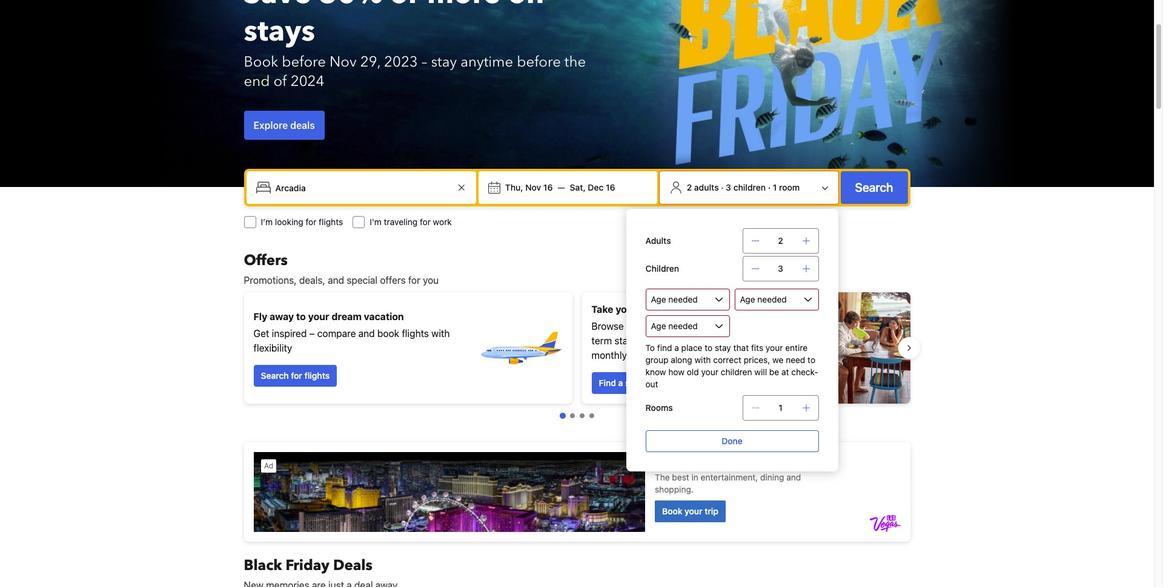 Task type: describe. For each thing, give the bounding box(es) containing it.
looking
[[275, 217, 303, 227]]

vacation inside fly away to your dream vacation get inspired – compare and book flights with flexibility
[[364, 312, 404, 322]]

dec
[[588, 182, 604, 193]]

and inside fly away to your dream vacation get inspired – compare and book flights with flexibility
[[359, 329, 375, 339]]

reduced
[[680, 336, 717, 347]]

explore deals link
[[244, 111, 325, 140]]

along
[[671, 355, 693, 365]]

special
[[347, 275, 378, 286]]

search for search for flights
[[261, 371, 289, 381]]

be
[[770, 367, 780, 378]]

a inside main content
[[619, 378, 623, 389]]

search button
[[841, 172, 908, 204]]

done
[[722, 436, 743, 447]]

advertisement region
[[244, 443, 911, 542]]

main content containing offers
[[234, 251, 920, 588]]

find a stay link
[[592, 373, 650, 395]]

dream
[[332, 312, 362, 322]]

stay inside to find a place to stay that fits your entire group along with correct prices, we need to know how old your children will be at check- out
[[715, 343, 731, 353]]

thu, nov 16 — sat, dec 16
[[505, 182, 616, 193]]

we
[[773, 355, 784, 365]]

– inside fly away to your dream vacation get inspired – compare and book flights with flexibility
[[309, 329, 315, 339]]

i'm traveling for work
[[370, 217, 452, 227]]

anytime
[[461, 52, 513, 72]]

2 before from the left
[[517, 52, 561, 72]]

you
[[423, 275, 439, 286]]

adults
[[695, 182, 719, 193]]

—
[[558, 182, 565, 193]]

2 vertical spatial flights
[[305, 371, 330, 381]]

your inside fly away to your dream vacation get inspired – compare and book flights with flexibility
[[308, 312, 329, 322]]

black friday deals
[[244, 556, 373, 576]]

take your longest vacation yet image
[[802, 293, 911, 404]]

old
[[687, 367, 699, 378]]

offers
[[380, 275, 406, 286]]

fly away to your dream vacation get inspired – compare and book flights with flexibility
[[254, 312, 450, 354]]

more
[[427, 0, 501, 14]]

browse
[[592, 321, 624, 332]]

entire
[[786, 343, 808, 353]]

find a stay
[[599, 378, 642, 389]]

get
[[254, 329, 269, 339]]

29,
[[360, 52, 381, 72]]

offers promotions, deals, and special offers for you
[[244, 251, 439, 286]]

long-
[[711, 321, 734, 332]]

that
[[734, 343, 749, 353]]

1 horizontal spatial to
[[705, 343, 713, 353]]

2 horizontal spatial to
[[808, 355, 816, 365]]

book
[[378, 329, 399, 339]]

to
[[646, 343, 655, 353]]

monthly
[[592, 350, 627, 361]]

how
[[669, 367, 685, 378]]

many
[[643, 336, 667, 347]]

or
[[390, 0, 420, 14]]

find
[[658, 343, 672, 353]]

traveling
[[384, 217, 418, 227]]

at inside take your longest vacation yet browse properties offering long- term stays, many at reduced monthly rates.
[[669, 336, 678, 347]]

book
[[244, 52, 278, 72]]

2 adults · 3 children · 1 room button
[[665, 176, 834, 199]]

with inside fly away to your dream vacation get inspired – compare and book flights with flexibility
[[432, 329, 450, 339]]

at inside to find a place to stay that fits your entire group along with correct prices, we need to know how old your children will be at check- out
[[782, 367, 789, 378]]

black
[[244, 556, 282, 576]]

longest
[[639, 304, 675, 315]]

explore deals
[[254, 120, 315, 131]]

yet
[[719, 304, 734, 315]]

deals
[[333, 556, 373, 576]]

offering
[[674, 321, 709, 332]]

save
[[244, 0, 311, 14]]

to find a place to stay that fits your entire group along with correct prices, we need to know how old your children will be at check- out
[[646, 343, 819, 390]]

the
[[565, 52, 586, 72]]

correct
[[714, 355, 742, 365]]

sat, dec 16 button
[[565, 177, 620, 199]]

flights inside fly away to your dream vacation get inspired – compare and book flights with flexibility
[[402, 329, 429, 339]]

search for flights
[[261, 371, 330, 381]]

rooms
[[646, 403, 673, 413]]

inspired
[[272, 329, 307, 339]]

i'm looking for flights
[[261, 217, 343, 227]]

stays
[[244, 12, 315, 52]]

promotions,
[[244, 275, 297, 286]]

children
[[646, 264, 680, 274]]

Where are you going? field
[[271, 177, 455, 199]]

sat,
[[570, 182, 586, 193]]

with inside to find a place to stay that fits your entire group along with correct prices, we need to know how old your children will be at check- out
[[695, 355, 711, 365]]

i'm
[[370, 217, 382, 227]]

stay inside main content
[[625, 378, 642, 389]]

stays,
[[615, 336, 641, 347]]



Task type: locate. For each thing, give the bounding box(es) containing it.
children inside button
[[734, 182, 766, 193]]

flights
[[319, 217, 343, 227], [402, 329, 429, 339], [305, 371, 330, 381]]

region containing take your longest vacation yet
[[234, 288, 920, 409]]

before down stays
[[282, 52, 326, 72]]

of
[[274, 72, 287, 92]]

1 inside button
[[773, 182, 777, 193]]

term
[[592, 336, 612, 347]]

1 horizontal spatial –
[[422, 52, 428, 72]]

1 left room
[[773, 182, 777, 193]]

·
[[721, 182, 724, 193], [768, 182, 771, 193]]

vacation up offering
[[677, 304, 717, 315]]

work
[[433, 217, 452, 227]]

1 vertical spatial children
[[721, 367, 753, 378]]

0 vertical spatial at
[[669, 336, 678, 347]]

your up compare
[[308, 312, 329, 322]]

flights right book
[[402, 329, 429, 339]]

away
[[270, 312, 294, 322]]

1 vertical spatial flights
[[402, 329, 429, 339]]

1 vertical spatial –
[[309, 329, 315, 339]]

search
[[856, 181, 894, 195], [261, 371, 289, 381]]

room
[[779, 182, 800, 193]]

progress bar
[[560, 413, 594, 419]]

16 right dec
[[606, 182, 616, 193]]

for left work
[[420, 217, 431, 227]]

stay right 2023
[[431, 52, 457, 72]]

2 · from the left
[[768, 182, 771, 193]]

0 vertical spatial with
[[432, 329, 450, 339]]

1 horizontal spatial with
[[695, 355, 711, 365]]

your inside take your longest vacation yet browse properties offering long- term stays, many at reduced monthly rates.
[[616, 304, 637, 315]]

2 horizontal spatial stay
[[715, 343, 731, 353]]

flights right looking
[[319, 217, 343, 227]]

2 vertical spatial to
[[808, 355, 816, 365]]

stay up correct
[[715, 343, 731, 353]]

your right old
[[702, 367, 719, 378]]

stay left out
[[625, 378, 642, 389]]

take
[[592, 304, 614, 315]]

1 vertical spatial stay
[[715, 343, 731, 353]]

0 horizontal spatial with
[[432, 329, 450, 339]]

0 vertical spatial stay
[[431, 52, 457, 72]]

2023
[[384, 52, 418, 72]]

1 vertical spatial 1
[[779, 403, 783, 413]]

nov inside save 30% or more on stays book before nov 29, 2023 – stay anytime before the end of 2024
[[330, 52, 357, 72]]

need
[[786, 355, 806, 365]]

adults
[[646, 236, 671, 246]]

1 horizontal spatial vacation
[[677, 304, 717, 315]]

thu, nov 16 button
[[501, 177, 558, 199]]

1 horizontal spatial at
[[782, 367, 789, 378]]

1 horizontal spatial 2
[[778, 236, 784, 246]]

– right inspired
[[309, 329, 315, 339]]

0 vertical spatial flights
[[319, 217, 343, 227]]

1 vertical spatial 2
[[778, 236, 784, 246]]

0 vertical spatial 2
[[687, 182, 692, 193]]

to
[[296, 312, 306, 322], [705, 343, 713, 353], [808, 355, 816, 365]]

0 horizontal spatial stay
[[431, 52, 457, 72]]

region
[[234, 288, 920, 409]]

to inside fly away to your dream vacation get inspired – compare and book flights with flexibility
[[296, 312, 306, 322]]

1 vertical spatial with
[[695, 355, 711, 365]]

0 horizontal spatial at
[[669, 336, 678, 347]]

thu,
[[505, 182, 523, 193]]

group
[[646, 355, 669, 365]]

2 for 2 adults · 3 children · 1 room
[[687, 182, 692, 193]]

compare
[[317, 329, 356, 339]]

flexibility
[[254, 343, 292, 354]]

end
[[244, 72, 270, 92]]

and inside the offers promotions, deals, and special offers for you
[[328, 275, 344, 286]]

1 vertical spatial at
[[782, 367, 789, 378]]

0 horizontal spatial to
[[296, 312, 306, 322]]

0 horizontal spatial a
[[619, 378, 623, 389]]

children inside to find a place to stay that fits your entire group along with correct prices, we need to know how old your children will be at check- out
[[721, 367, 753, 378]]

and
[[328, 275, 344, 286], [359, 329, 375, 339]]

search for flights link
[[254, 365, 337, 387]]

for inside the offers promotions, deals, and special offers for you
[[408, 275, 421, 286]]

0 vertical spatial search
[[856, 181, 894, 195]]

1 horizontal spatial 3
[[778, 264, 784, 274]]

0 vertical spatial 3
[[726, 182, 732, 193]]

deals
[[290, 120, 315, 131]]

2 vertical spatial stay
[[625, 378, 642, 389]]

children left room
[[734, 182, 766, 193]]

rates.
[[630, 350, 655, 361]]

a
[[675, 343, 679, 353], [619, 378, 623, 389]]

properties
[[627, 321, 672, 332]]

1
[[773, 182, 777, 193], [779, 403, 783, 413]]

know
[[646, 367, 666, 378]]

for right looking
[[306, 217, 317, 227]]

1 vertical spatial 3
[[778, 264, 784, 274]]

0 vertical spatial children
[[734, 182, 766, 193]]

and left book
[[359, 329, 375, 339]]

1 before from the left
[[282, 52, 326, 72]]

vacation inside take your longest vacation yet browse properties offering long- term stays, many at reduced monthly rates.
[[677, 304, 717, 315]]

for down flexibility
[[291, 371, 302, 381]]

1 horizontal spatial nov
[[526, 182, 541, 193]]

prices,
[[744, 355, 771, 365]]

your right take
[[616, 304, 637, 315]]

children down correct
[[721, 367, 753, 378]]

1 horizontal spatial and
[[359, 329, 375, 339]]

0 horizontal spatial ·
[[721, 182, 724, 193]]

a right find
[[619, 378, 623, 389]]

0 horizontal spatial and
[[328, 275, 344, 286]]

1 · from the left
[[721, 182, 724, 193]]

0 horizontal spatial 2
[[687, 182, 692, 193]]

2 16 from the left
[[606, 182, 616, 193]]

children
[[734, 182, 766, 193], [721, 367, 753, 378]]

nov left 29,
[[330, 52, 357, 72]]

place
[[682, 343, 703, 353]]

search inside button
[[856, 181, 894, 195]]

1 horizontal spatial before
[[517, 52, 561, 72]]

30%
[[319, 0, 383, 14]]

to right away
[[296, 312, 306, 322]]

0 horizontal spatial nov
[[330, 52, 357, 72]]

0 horizontal spatial 1
[[773, 182, 777, 193]]

3
[[726, 182, 732, 193], [778, 264, 784, 274]]

1 vertical spatial search
[[261, 371, 289, 381]]

1 vertical spatial to
[[705, 343, 713, 353]]

0 vertical spatial to
[[296, 312, 306, 322]]

1 vertical spatial nov
[[526, 182, 541, 193]]

save 30% or more on stays book before nov 29, 2023 – stay anytime before the end of 2024
[[244, 0, 586, 92]]

your
[[616, 304, 637, 315], [308, 312, 329, 322], [766, 343, 783, 353], [702, 367, 719, 378]]

1 horizontal spatial search
[[856, 181, 894, 195]]

with right book
[[432, 329, 450, 339]]

done button
[[646, 431, 819, 453]]

a right "find"
[[675, 343, 679, 353]]

1 horizontal spatial a
[[675, 343, 679, 353]]

3 inside button
[[726, 182, 732, 193]]

to right place
[[705, 343, 713, 353]]

16 left —
[[544, 182, 553, 193]]

0 horizontal spatial –
[[309, 329, 315, 339]]

and right deals,
[[328, 275, 344, 286]]

explore
[[254, 120, 288, 131]]

1 vertical spatial and
[[359, 329, 375, 339]]

i'm
[[261, 217, 273, 227]]

on
[[508, 0, 544, 14]]

search inside region
[[261, 371, 289, 381]]

stay
[[431, 52, 457, 72], [715, 343, 731, 353], [625, 378, 642, 389]]

offers
[[244, 251, 288, 271]]

0 horizontal spatial vacation
[[364, 312, 404, 322]]

to up check-
[[808, 355, 816, 365]]

search for search
[[856, 181, 894, 195]]

fly
[[254, 312, 268, 322]]

1 horizontal spatial 16
[[606, 182, 616, 193]]

fly away to your dream vacation image
[[478, 306, 563, 391]]

1 16 from the left
[[544, 182, 553, 193]]

check-
[[792, 367, 819, 378]]

0 horizontal spatial 3
[[726, 182, 732, 193]]

take your longest vacation yet browse properties offering long- term stays, many at reduced monthly rates.
[[592, 304, 734, 361]]

at
[[669, 336, 678, 347], [782, 367, 789, 378]]

flights down compare
[[305, 371, 330, 381]]

0 horizontal spatial search
[[261, 371, 289, 381]]

your up we
[[766, 343, 783, 353]]

1 vertical spatial a
[[619, 378, 623, 389]]

with
[[432, 329, 450, 339], [695, 355, 711, 365]]

vacation
[[677, 304, 717, 315], [364, 312, 404, 322]]

2 for 2
[[778, 236, 784, 246]]

before left "the"
[[517, 52, 561, 72]]

2 down room
[[778, 236, 784, 246]]

0 vertical spatial and
[[328, 275, 344, 286]]

a inside to find a place to stay that fits your entire group along with correct prices, we need to know how old your children will be at check- out
[[675, 343, 679, 353]]

for left you
[[408, 275, 421, 286]]

2 left adults
[[687, 182, 692, 193]]

fits
[[752, 343, 764, 353]]

with up old
[[695, 355, 711, 365]]

– right 2023
[[422, 52, 428, 72]]

at right many
[[669, 336, 678, 347]]

0 vertical spatial nov
[[330, 52, 357, 72]]

will
[[755, 367, 767, 378]]

0 vertical spatial a
[[675, 343, 679, 353]]

0 vertical spatial –
[[422, 52, 428, 72]]

main content
[[234, 251, 920, 588]]

2024
[[291, 72, 325, 92]]

– inside save 30% or more on stays book before nov 29, 2023 – stay anytime before the end of 2024
[[422, 52, 428, 72]]

friday
[[286, 556, 330, 576]]

1 horizontal spatial ·
[[768, 182, 771, 193]]

out
[[646, 379, 659, 390]]

progress bar inside main content
[[560, 413, 594, 419]]

2 inside 2 adults · 3 children · 1 room button
[[687, 182, 692, 193]]

0 horizontal spatial before
[[282, 52, 326, 72]]

stay inside save 30% or more on stays book before nov 29, 2023 – stay anytime before the end of 2024
[[431, 52, 457, 72]]

1 horizontal spatial stay
[[625, 378, 642, 389]]

–
[[422, 52, 428, 72], [309, 329, 315, 339]]

nov
[[330, 52, 357, 72], [526, 182, 541, 193]]

vacation up book
[[364, 312, 404, 322]]

0 horizontal spatial 16
[[544, 182, 553, 193]]

at right be
[[782, 367, 789, 378]]

nov right thu, on the top left
[[526, 182, 541, 193]]

0 vertical spatial 1
[[773, 182, 777, 193]]

find
[[599, 378, 616, 389]]

1 down be
[[779, 403, 783, 413]]

· left room
[[768, 182, 771, 193]]

1 horizontal spatial 1
[[779, 403, 783, 413]]

deals,
[[299, 275, 325, 286]]

· right adults
[[721, 182, 724, 193]]



Task type: vqa. For each thing, say whether or not it's contained in the screenshot.


